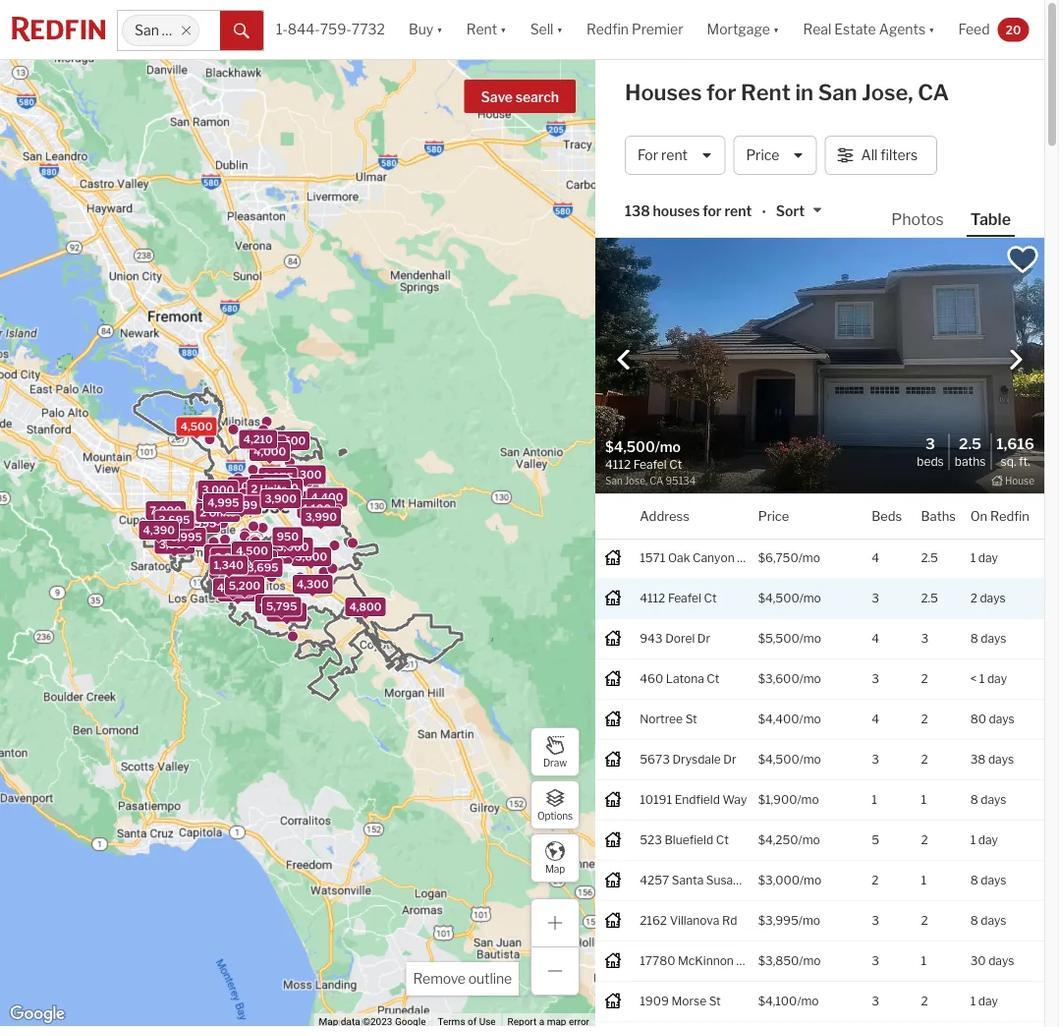 Task type: vqa. For each thing, say whether or not it's contained in the screenshot.
'Why' in Why Redfin? link
no



Task type: locate. For each thing, give the bounding box(es) containing it.
0 vertical spatial beds
[[917, 454, 944, 468]]

$4,500 down $4,400
[[758, 753, 800, 767]]

1 vertical spatial 4
[[872, 632, 880, 646]]

beds left baths button
[[872, 509, 903, 524]]

▾ right sell
[[557, 21, 563, 38]]

<
[[971, 672, 977, 686]]

rent left in
[[741, 79, 791, 106]]

0 vertical spatial 4,300
[[290, 468, 322, 481]]

day down the 30 days
[[979, 994, 999, 1009]]

4,500 down 1,340
[[217, 581, 249, 594]]

rent
[[467, 21, 498, 38], [741, 79, 791, 106]]

1 vertical spatial $4,500
[[758, 753, 800, 767]]

feafel
[[668, 591, 702, 606]]

jose,
[[862, 79, 914, 106]]

$5,500 /mo
[[758, 632, 822, 646]]

0 horizontal spatial units
[[209, 506, 236, 519]]

$4,500 /mo down the $4,400 /mo
[[758, 753, 821, 767]]

baths left on
[[921, 509, 956, 524]]

4 right $5,500 /mo
[[872, 632, 880, 646]]

previous button image
[[614, 350, 634, 370]]

photos button
[[888, 208, 967, 235]]

days for nortree st
[[989, 712, 1015, 726]]

0 vertical spatial st
[[686, 712, 697, 726]]

dr for drysdale
[[724, 753, 737, 767]]

4,995
[[208, 496, 239, 509]]

30
[[971, 954, 986, 968]]

way
[[723, 793, 747, 807], [749, 873, 774, 888]]

7,000
[[150, 504, 182, 517]]

/mo for 4257 santa susana way
[[800, 873, 822, 888]]

1909 morse st
[[640, 994, 721, 1009]]

4,300 up the 2,800
[[290, 468, 322, 481]]

1 8 from the top
[[971, 632, 979, 646]]

0 vertical spatial $4,500 /mo
[[758, 591, 821, 606]]

0 vertical spatial 2.5
[[959, 435, 982, 452]]

4,100 right 3,900
[[301, 502, 331, 515]]

1 day down 38
[[971, 833, 999, 847]]

$6,750
[[758, 551, 799, 565]]

2.5 down baths button
[[921, 551, 939, 565]]

943 dorel dr
[[640, 632, 711, 646]]

way right susana on the right bottom
[[749, 873, 774, 888]]

1 day up 2 days on the right bottom of page
[[971, 551, 999, 565]]

3 8 from the top
[[971, 873, 979, 888]]

1 1 day from the top
[[971, 551, 999, 565]]

▾ for sell ▾
[[557, 21, 563, 38]]

3,695 down 4,250
[[247, 561, 279, 574]]

dr right dorel
[[698, 632, 711, 646]]

baths left sq.
[[955, 454, 986, 468]]

ct for 523 bluefield ct
[[716, 833, 729, 847]]

3,000 up 2,099
[[232, 480, 264, 493]]

0 vertical spatial 2 units
[[251, 483, 287, 495]]

460 latona ct
[[640, 672, 720, 686]]

0 horizontal spatial san
[[135, 22, 159, 39]]

0 horizontal spatial way
[[723, 793, 747, 807]]

all
[[861, 147, 878, 164]]

dr left "$3,850"
[[737, 954, 750, 968]]

sort
[[776, 203, 805, 220]]

8 for 4
[[971, 632, 979, 646]]

st
[[686, 712, 697, 726], [709, 994, 721, 1009]]

search
[[516, 89, 559, 106]]

0 vertical spatial ct
[[704, 591, 717, 606]]

3,900
[[265, 492, 297, 505]]

3 for <
[[872, 672, 880, 686]]

1 day down 30
[[971, 994, 999, 1009]]

/mo for 943 dorel dr
[[800, 632, 822, 646]]

1 vertical spatial san
[[818, 79, 858, 106]]

day up 2 days on the right bottom of page
[[979, 551, 999, 565]]

4,500 left the 4,210
[[181, 420, 213, 433]]

endfield
[[675, 793, 720, 807]]

1 horizontal spatial rent
[[741, 79, 791, 106]]

460
[[640, 672, 664, 686]]

1 vertical spatial st
[[709, 994, 721, 1009]]

8
[[971, 632, 979, 646], [971, 793, 979, 807], [971, 873, 979, 888], [971, 914, 979, 928]]

▾ right the agents
[[929, 21, 935, 38]]

4 for 2.5
[[872, 551, 880, 565]]

1,600
[[252, 439, 283, 452]]

canyon
[[693, 551, 735, 565]]

4 right the $4,400 /mo
[[872, 712, 880, 726]]

0 horizontal spatial rent
[[662, 147, 688, 164]]

ct right feafel
[[704, 591, 717, 606]]

1-844-759-7732 link
[[276, 21, 385, 38]]

day down 38 days
[[979, 833, 999, 847]]

4257 santa susana way
[[640, 873, 774, 888]]

0 vertical spatial 3,695
[[159, 513, 190, 526]]

rent right for
[[662, 147, 688, 164]]

buy ▾ button
[[409, 0, 443, 59]]

0 vertical spatial for
[[707, 79, 737, 106]]

1 day for 4
[[971, 551, 999, 565]]

1 vertical spatial 1 day
[[971, 833, 999, 847]]

1 vertical spatial ct
[[707, 672, 720, 686]]

submit search image
[[234, 23, 250, 39]]

2 $4,500 from the top
[[758, 753, 800, 767]]

17780
[[640, 954, 676, 968]]

for
[[638, 147, 659, 164]]

80 days
[[971, 712, 1015, 726]]

4,300 down 3,600
[[297, 578, 329, 591]]

2 vertical spatial 4
[[872, 712, 880, 726]]

523
[[640, 833, 662, 847]]

/mo for 1909 morse st
[[797, 994, 819, 1009]]

2 $4,500 /mo from the top
[[758, 753, 821, 767]]

4 8 days from the top
[[971, 914, 1007, 928]]

3 for 1
[[872, 994, 880, 1009]]

1 horizontal spatial rent
[[725, 203, 752, 220]]

3,850
[[164, 524, 196, 537]]

$4,500 /mo up $5,500 /mo
[[758, 591, 821, 606]]

4 for 3
[[872, 632, 880, 646]]

2 4 from the top
[[872, 632, 880, 646]]

2 1 day from the top
[[971, 833, 999, 847]]

$1,900 /mo
[[758, 793, 819, 807]]

3,695 left 2,300
[[159, 513, 190, 526]]

/mo for 4112 feafel ct
[[800, 591, 821, 606]]

mortgage
[[707, 21, 771, 38]]

1 $4,500 from the top
[[758, 591, 800, 606]]

susana
[[707, 873, 747, 888]]

2 vertical spatial 2.5
[[921, 591, 939, 606]]

1 vertical spatial $4,500 /mo
[[758, 753, 821, 767]]

1 vertical spatial baths
[[921, 509, 956, 524]]

1 vertical spatial rent
[[741, 79, 791, 106]]

0 vertical spatial rent
[[662, 147, 688, 164]]

real estate agents ▾
[[803, 21, 935, 38]]

1 day for 5
[[971, 833, 999, 847]]

2.5 right the 3 beds
[[959, 435, 982, 452]]

2 units
[[251, 483, 287, 495], [200, 506, 236, 519]]

ct right latona
[[707, 672, 720, 686]]

1 horizontal spatial 4,100
[[301, 502, 331, 515]]

▾ right the 'buy'
[[437, 21, 443, 38]]

0 vertical spatial units
[[260, 483, 287, 495]]

dr right drysdale at the right bottom of the page
[[724, 753, 737, 767]]

0 vertical spatial redfin
[[587, 21, 629, 38]]

sell ▾
[[530, 21, 563, 38]]

favorite button checkbox
[[1006, 243, 1040, 276]]

0 vertical spatial rent
[[467, 21, 498, 38]]

ct right bluefield
[[716, 833, 729, 847]]

ct for 4112 feafel ct
[[704, 591, 717, 606]]

0 horizontal spatial rent
[[467, 21, 498, 38]]

▾
[[437, 21, 443, 38], [500, 21, 507, 38], [557, 21, 563, 38], [773, 21, 780, 38], [929, 21, 935, 38]]

0 vertical spatial 4,100
[[200, 484, 231, 496]]

2.5 for 2 days
[[921, 591, 939, 606]]

1 vertical spatial 2.5
[[921, 551, 939, 565]]

houses
[[625, 79, 702, 106]]

7732
[[352, 21, 385, 38]]

1 vertical spatial way
[[749, 873, 774, 888]]

2,099
[[226, 499, 258, 512]]

2.5 left 2 days on the right bottom of page
[[921, 591, 939, 606]]

days for 5673 drysdale dr
[[989, 753, 1015, 767]]

5,795
[[266, 600, 297, 613]]

1 vertical spatial beds
[[872, 509, 903, 524]]

2 vertical spatial ct
[[716, 833, 729, 847]]

1 horizontal spatial 3,695
[[247, 561, 279, 574]]

3,995 down 7,000
[[171, 531, 202, 544]]

1-
[[276, 21, 288, 38]]

0 vertical spatial $4,500
[[758, 591, 800, 606]]

san left jose
[[135, 22, 159, 39]]

0 horizontal spatial 4,100
[[200, 484, 231, 496]]

0 vertical spatial 1 day
[[971, 551, 999, 565]]

3,049
[[208, 547, 240, 560]]

table
[[971, 209, 1011, 229]]

rent right buy ▾
[[467, 21, 498, 38]]

rent left •
[[725, 203, 752, 220]]

beds
[[917, 454, 944, 468], [872, 509, 903, 524]]

3 8 days from the top
[[971, 873, 1007, 888]]

950
[[277, 530, 299, 543]]

None search field
[[200, 11, 220, 50]]

1 horizontal spatial beds
[[917, 454, 944, 468]]

1 $4,500 /mo from the top
[[758, 591, 821, 606]]

price button up $6,750
[[758, 494, 790, 538]]

▾ left sell
[[500, 21, 507, 38]]

3,695
[[159, 513, 190, 526], [247, 561, 279, 574]]

day for 4
[[979, 551, 999, 565]]

1 horizontal spatial st
[[709, 994, 721, 1009]]

2 8 from the top
[[971, 793, 979, 807]]

san right in
[[818, 79, 858, 106]]

price up •
[[746, 147, 780, 164]]

0 vertical spatial price
[[746, 147, 780, 164]]

draw button
[[531, 727, 580, 776]]

3,000
[[232, 480, 264, 493], [202, 484, 234, 496], [277, 540, 309, 553]]

way right the endfield
[[723, 793, 747, 807]]

redfin premier
[[587, 21, 684, 38]]

dr right 'canyon'
[[737, 551, 750, 565]]

4 ▾ from the left
[[773, 21, 780, 38]]

st right morse in the bottom right of the page
[[709, 994, 721, 1009]]

heading
[[605, 437, 820, 488]]

rent inside button
[[662, 147, 688, 164]]

$4,500 up $5,500
[[758, 591, 800, 606]]

2.5 baths
[[955, 435, 986, 468]]

$4,500
[[758, 591, 800, 606], [758, 753, 800, 767]]

3 4 from the top
[[872, 712, 880, 726]]

▾ for rent ▾
[[500, 21, 507, 38]]

/mo for nortree st
[[800, 712, 821, 726]]

4,100 up 2,300
[[200, 484, 231, 496]]

days
[[980, 591, 1006, 606], [981, 632, 1007, 646], [989, 712, 1015, 726], [989, 753, 1015, 767], [981, 793, 1007, 807], [981, 873, 1007, 888], [981, 914, 1007, 928], [989, 954, 1015, 968]]

2 vertical spatial 1 day
[[971, 994, 999, 1009]]

1 4 from the top
[[872, 551, 880, 565]]

day for 5
[[979, 833, 999, 847]]

$4,500 /mo
[[758, 591, 821, 606], [758, 753, 821, 767]]

beds left 2.5 baths
[[917, 454, 944, 468]]

759-
[[320, 21, 352, 38]]

1 vertical spatial rent
[[725, 203, 752, 220]]

3,795
[[307, 508, 338, 520]]

3,000 down 3,990
[[277, 540, 309, 553]]

dr for dorel
[[698, 632, 711, 646]]

1 horizontal spatial 2 units
[[251, 483, 287, 495]]

1 8 days from the top
[[971, 632, 1007, 646]]

st right nortree
[[686, 712, 697, 726]]

0 horizontal spatial redfin
[[587, 21, 629, 38]]

2,300
[[203, 506, 234, 519]]

0 vertical spatial 4
[[872, 551, 880, 565]]

0 horizontal spatial 2 units
[[200, 506, 236, 519]]

rent
[[662, 147, 688, 164], [725, 203, 752, 220]]

redfin right on
[[991, 509, 1030, 524]]

2 ▾ from the left
[[500, 21, 507, 38]]

price button up 'sort'
[[734, 136, 817, 175]]

baths
[[955, 454, 986, 468], [921, 509, 956, 524]]

0 horizontal spatial 3,695
[[159, 513, 190, 526]]

4257
[[640, 873, 670, 888]]

1 day
[[971, 551, 999, 565], [971, 833, 999, 847], [971, 994, 999, 1009]]

redfin left premier
[[587, 21, 629, 38]]

drysdale
[[673, 753, 721, 767]]

▾ for buy ▾
[[437, 21, 443, 38]]

3 1 day from the top
[[971, 994, 999, 1009]]

price up $6,750
[[758, 509, 790, 524]]

4 8 from the top
[[971, 914, 979, 928]]

for
[[707, 79, 737, 106], [703, 203, 722, 220]]

2 8 days from the top
[[971, 793, 1007, 807]]

latona
[[666, 672, 705, 686]]

agents
[[879, 21, 926, 38]]

1 vertical spatial for
[[703, 203, 722, 220]]

3 ▾ from the left
[[557, 21, 563, 38]]

day
[[979, 551, 999, 565], [988, 672, 1007, 686], [979, 833, 999, 847], [979, 994, 999, 1009]]

4,000
[[254, 445, 286, 458]]

1 ▾ from the left
[[437, 21, 443, 38]]

1 horizontal spatial units
[[260, 483, 287, 495]]

8 for 1
[[971, 793, 979, 807]]

1 vertical spatial 4,300
[[297, 578, 329, 591]]

1 vertical spatial 4,100
[[301, 502, 331, 515]]

2.5
[[959, 435, 982, 452], [921, 551, 939, 565], [921, 591, 939, 606]]

on redfin
[[971, 509, 1030, 524]]

4112 feafel ct
[[640, 591, 717, 606]]

4 down beds button
[[872, 551, 880, 565]]

1 horizontal spatial redfin
[[991, 509, 1030, 524]]

4,500 up 1,340
[[236, 545, 268, 557]]

▾ right mortgage
[[773, 21, 780, 38]]



Task type: describe. For each thing, give the bounding box(es) containing it.
3 for 8
[[872, 914, 880, 928]]

real
[[803, 21, 832, 38]]

7,995
[[243, 492, 274, 505]]

1 vertical spatial redfin
[[991, 509, 1030, 524]]

3,995 down 3,850
[[159, 538, 190, 551]]

3,375
[[263, 471, 294, 484]]

1 horizontal spatial way
[[749, 873, 774, 888]]

estate
[[835, 21, 876, 38]]

for rent
[[638, 147, 688, 164]]

80
[[971, 712, 987, 726]]

morse
[[672, 994, 707, 1009]]

$1,900
[[758, 793, 798, 807]]

8 days for 4
[[971, 632, 1007, 646]]

$4,500 for dr
[[758, 753, 800, 767]]

rent inside dropdown button
[[467, 21, 498, 38]]

2.5 for 1 day
[[921, 551, 939, 565]]

1,900
[[278, 471, 309, 484]]

138
[[625, 203, 650, 220]]

buy ▾ button
[[397, 0, 455, 59]]

▾ for mortgage ▾
[[773, 21, 780, 38]]

2162
[[640, 914, 667, 928]]

ct for 460 latona ct
[[707, 672, 720, 686]]

mortgage ▾ button
[[707, 0, 780, 59]]

< 1 day
[[971, 672, 1007, 686]]

0 vertical spatial baths
[[955, 454, 986, 468]]

photo of 4112 feafel ct, san jose, ca 95134 image
[[596, 238, 1045, 493]]

all filters
[[861, 147, 918, 164]]

523 bluefield ct
[[640, 833, 729, 847]]

next button image
[[1006, 350, 1026, 370]]

$4,100 /mo
[[758, 994, 819, 1009]]

1,616 sq. ft.
[[997, 435, 1035, 468]]

rent inside "138 houses for rent •"
[[725, 203, 752, 220]]

rent ▾ button
[[455, 0, 519, 59]]

$4,100
[[758, 994, 797, 1009]]

3,990
[[305, 511, 337, 523]]

map button
[[531, 833, 580, 883]]

8 days for 1
[[971, 793, 1007, 807]]

$3,000
[[758, 873, 800, 888]]

address
[[640, 509, 690, 524]]

$4,500 /mo for 4112 feafel ct
[[758, 591, 821, 606]]

days for 2162 villanova rd
[[981, 914, 1007, 928]]

day right < on the bottom of page
[[988, 672, 1007, 686]]

8 days for 2
[[971, 873, 1007, 888]]

5673 drysdale dr
[[640, 753, 737, 767]]

all filters button
[[825, 136, 937, 175]]

3,995 down the 1,480
[[185, 517, 216, 530]]

3 inside the 3 beds
[[926, 435, 936, 452]]

map region
[[0, 0, 676, 1027]]

$4,500 /mo for 5673 drysdale dr
[[758, 753, 821, 767]]

beds button
[[872, 494, 903, 538]]

6,750
[[222, 586, 253, 598]]

$4,400 /mo
[[758, 712, 821, 726]]

remove san jose image
[[180, 25, 192, 36]]

1 day for 3
[[971, 994, 999, 1009]]

1-844-759-7732
[[276, 21, 385, 38]]

price inside price button
[[746, 147, 780, 164]]

$4,400
[[758, 712, 800, 726]]

/mo for 10191 endfield way
[[798, 793, 819, 807]]

san jose
[[135, 22, 191, 39]]

3 beds
[[917, 435, 944, 468]]

4,850
[[271, 606, 303, 619]]

3,255
[[215, 551, 246, 564]]

photos
[[892, 209, 944, 229]]

mortgage ▾ button
[[695, 0, 792, 59]]

4,545
[[260, 598, 291, 610]]

0 vertical spatial san
[[135, 22, 159, 39]]

30 days
[[971, 954, 1015, 968]]

rent ▾ button
[[467, 0, 507, 59]]

in
[[796, 79, 814, 106]]

3 for 30
[[872, 954, 880, 968]]

0 vertical spatial way
[[723, 793, 747, 807]]

for inside "138 houses for rent •"
[[703, 203, 722, 220]]

sq.
[[1001, 454, 1017, 468]]

days for 10191 endfield way
[[981, 793, 1007, 807]]

1 horizontal spatial san
[[818, 79, 858, 106]]

nortree st
[[640, 712, 697, 726]]

buy
[[409, 21, 434, 38]]

0 horizontal spatial beds
[[872, 509, 903, 524]]

mortgage ▾
[[707, 21, 780, 38]]

1,480
[[201, 491, 231, 504]]

premier
[[632, 21, 684, 38]]

4 for 2
[[872, 712, 880, 726]]

$3,000 /mo
[[758, 873, 822, 888]]

day for 3
[[979, 994, 999, 1009]]

20
[[1006, 22, 1022, 37]]

5 ▾ from the left
[[929, 21, 935, 38]]

address button
[[640, 494, 690, 538]]

2.5 inside 2.5 baths
[[959, 435, 982, 452]]

days for 943 dorel dr
[[981, 632, 1007, 646]]

$3,850
[[758, 954, 799, 968]]

5,500
[[274, 434, 306, 447]]

8 for 2
[[971, 873, 979, 888]]

$5,500
[[758, 632, 800, 646]]

/mo for 5673 drysdale dr
[[800, 753, 821, 767]]

mckinnon
[[678, 954, 734, 968]]

$3,600
[[758, 672, 800, 686]]

38 days
[[971, 753, 1015, 767]]

1 vertical spatial units
[[209, 506, 236, 519]]

villanova
[[670, 914, 720, 928]]

0 horizontal spatial st
[[686, 712, 697, 726]]

/mo for 2162 villanova rd
[[799, 914, 821, 928]]

1 vertical spatial 3,695
[[247, 561, 279, 574]]

1 vertical spatial price button
[[758, 494, 790, 538]]

favorite button image
[[1006, 243, 1040, 276]]

2162 villanova rd
[[640, 914, 738, 928]]

nortree
[[640, 712, 683, 726]]

8 days for 3
[[971, 914, 1007, 928]]

1,340
[[214, 559, 244, 571]]

real estate agents ▾ link
[[803, 0, 935, 59]]

rent ▾
[[467, 21, 507, 38]]

dr for mckinnon
[[737, 954, 750, 968]]

2 days
[[971, 591, 1006, 606]]

138 houses for rent •
[[625, 203, 766, 221]]

/mo for 460 latona ct
[[800, 672, 821, 686]]

/mo for 523 bluefield ct
[[799, 833, 820, 847]]

1571 oak canyon dr $6,750 /mo
[[640, 551, 821, 565]]

3 for 38
[[872, 753, 880, 767]]

jose
[[162, 22, 191, 39]]

rd
[[722, 914, 738, 928]]

$4,500 for ct
[[758, 591, 800, 606]]

4,800
[[349, 600, 382, 613]]

4,210
[[243, 433, 273, 446]]

on redfin button
[[971, 494, 1030, 538]]

0 vertical spatial price button
[[734, 136, 817, 175]]

8 for 3
[[971, 914, 979, 928]]

$3,995
[[758, 914, 799, 928]]

dorel
[[666, 632, 695, 646]]

3 for 2
[[872, 591, 880, 606]]

17780 mckinnon dr $3,850 /mo
[[640, 954, 821, 968]]

3,000 up 2,300
[[202, 484, 234, 496]]

1 vertical spatial price
[[758, 509, 790, 524]]

google image
[[5, 1002, 70, 1027]]

1 vertical spatial 2 units
[[200, 506, 236, 519]]

5,200
[[229, 579, 261, 592]]

5
[[872, 833, 880, 847]]

days for 4112 feafel ct
[[980, 591, 1006, 606]]

santa
[[672, 873, 704, 888]]

draw
[[543, 757, 567, 769]]

save
[[481, 89, 513, 106]]

days for 4257 santa susana way
[[981, 873, 1007, 888]]

$4,250 /mo
[[758, 833, 820, 847]]

outline
[[469, 971, 512, 987]]

4,500 up 5,200
[[241, 553, 273, 566]]

10191
[[640, 793, 672, 807]]



